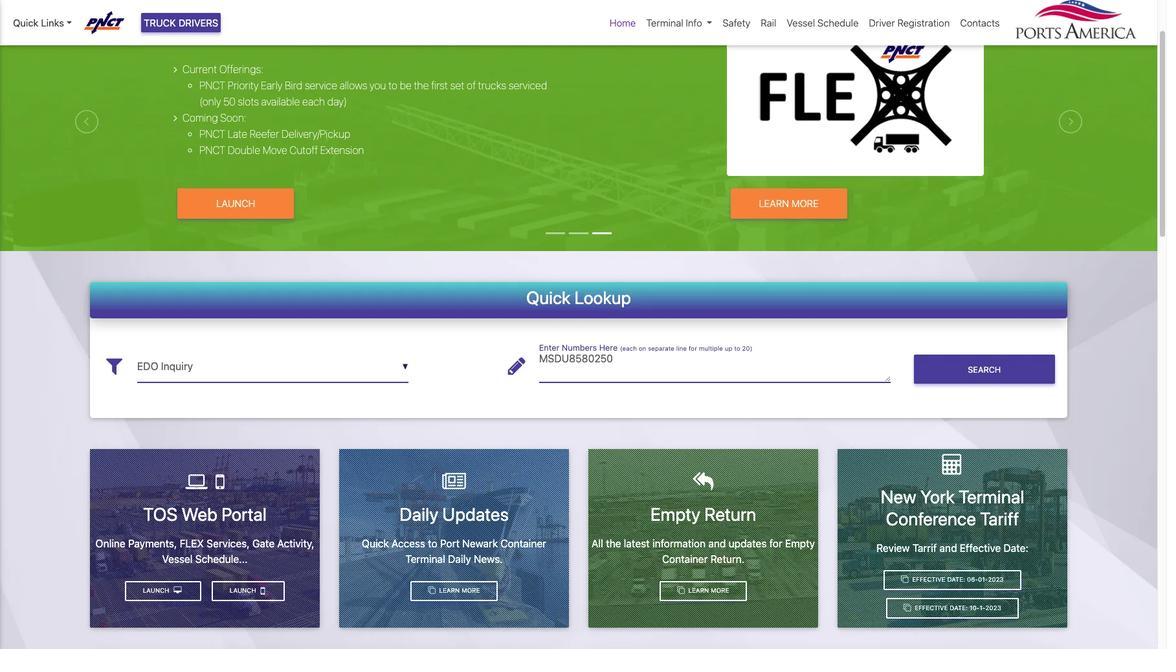 Task type: vqa. For each thing, say whether or not it's contained in the screenshot.
Search
yes



Task type: describe. For each thing, give the bounding box(es) containing it.
set
[[451, 80, 465, 91]]

20)
[[743, 345, 753, 352]]

to inside quick access to port newark container terminal daily news.
[[428, 538, 438, 550]]

return.
[[711, 554, 745, 565]]

learn more for updates
[[438, 588, 480, 595]]

new york terminal conference tariff
[[881, 487, 1025, 530]]

search
[[968, 365, 1002, 375]]

extension
[[320, 144, 364, 156]]

clone image inside effective date: 10-1-2023 link
[[904, 605, 912, 612]]

late
[[228, 128, 247, 140]]

cutoff
[[290, 144, 318, 156]]

priority
[[228, 80, 259, 91]]

effective for effective date: 06-01-2023
[[913, 577, 946, 584]]

angle right image
[[174, 64, 177, 75]]

access
[[392, 538, 426, 550]]

move
[[263, 144, 287, 156]]

of
[[467, 80, 476, 91]]

effective date: 10-1-2023
[[914, 605, 1002, 612]]

delivery/pickup
[[282, 128, 350, 140]]

angle right image
[[174, 113, 177, 123]]

effective date: 06-01-2023
[[911, 577, 1004, 584]]

first
[[431, 80, 448, 91]]

launch button
[[178, 189, 294, 219]]

launch for 'launch' button
[[216, 198, 255, 209]]

1 horizontal spatial and
[[940, 542, 958, 554]]

services,
[[207, 538, 250, 550]]

coming
[[183, 112, 218, 124]]

pnct flex service
[[174, 8, 382, 36]]

on
[[639, 345, 647, 352]]

vessel schedule
[[787, 17, 859, 28]]

vessel inside online payments, flex services, gate activity, vessel schedule...
[[162, 554, 193, 565]]

all the latest information and updates for empty container return.
[[592, 538, 815, 565]]

numbers
[[562, 343, 597, 353]]

truck drivers link
[[141, 13, 221, 33]]

you
[[370, 80, 386, 91]]

online
[[96, 538, 126, 550]]

vessel inside vessel schedule link
[[787, 17, 816, 28]]

pnct left "double"
[[200, 144, 225, 156]]

contacts link
[[956, 10, 1006, 35]]

review tarrif and effective date:
[[877, 542, 1029, 554]]

date: for 01-
[[948, 577, 966, 584]]

quick links
[[13, 17, 64, 28]]

to inside "enter numbers here (each on separate line for multiple up to 20)"
[[735, 345, 741, 352]]

empty return
[[651, 504, 757, 525]]

clone image for empty return
[[678, 588, 685, 595]]

allows
[[340, 80, 367, 91]]

updates
[[443, 504, 509, 525]]

information
[[653, 538, 706, 550]]

quick for quick lookup
[[527, 287, 571, 308]]

registration
[[898, 17, 950, 28]]

quick lookup
[[527, 287, 631, 308]]

daily inside quick access to port newark container terminal daily news.
[[448, 554, 471, 565]]

trucks
[[478, 80, 507, 91]]

pnct inside current offerings: pnct priority early bird service allows you to be the first set of trucks serviced (only 50 slots available each day)
[[200, 80, 225, 91]]

quick for quick links
[[13, 17, 38, 28]]

york
[[921, 487, 955, 508]]

to inside current offerings: pnct priority early bird service allows you to be the first set of trucks serviced (only 50 slots available each day)
[[389, 80, 398, 91]]

tariff
[[981, 508, 1020, 530]]

learn for return
[[689, 588, 709, 595]]

reefer
[[250, 128, 279, 140]]

tarrif
[[913, 542, 937, 554]]

container inside quick access to port newark container terminal daily news.
[[501, 538, 547, 550]]

clone image for new york terminal conference tariff
[[902, 576, 909, 584]]

gate
[[253, 538, 275, 550]]

0 vertical spatial empty
[[651, 504, 701, 525]]

service
[[305, 80, 337, 91]]

pnct down coming
[[200, 128, 225, 140]]

effective date: 10-1-2023 link
[[886, 599, 1020, 619]]

driver
[[869, 17, 896, 28]]

slots
[[238, 96, 259, 108]]

effective date: 06-01-2023 link
[[884, 570, 1022, 591]]

1 launch link from the left
[[212, 581, 285, 602]]

service
[[294, 8, 382, 36]]

tos
[[143, 504, 178, 525]]

double
[[228, 144, 260, 156]]

more for return
[[711, 588, 730, 595]]

2023 for 01-
[[989, 577, 1004, 584]]

tos web portal
[[143, 504, 267, 525]]

empty inside the all the latest information and updates for empty container return.
[[786, 538, 815, 550]]

terminal inside quick access to port newark container terminal daily news.
[[406, 554, 446, 565]]

be
[[400, 80, 412, 91]]

newark
[[463, 538, 498, 550]]

driver registration link
[[864, 10, 956, 35]]

2023 for 1-
[[986, 605, 1002, 612]]

contacts
[[961, 17, 1000, 28]]

1-
[[980, 605, 986, 612]]

portal
[[222, 504, 267, 525]]

enter numbers here (each on separate line for multiple up to 20)
[[539, 343, 753, 353]]

here
[[600, 343, 618, 353]]

terminal info
[[647, 17, 703, 28]]

flex inside online payments, flex services, gate activity, vessel schedule...
[[180, 538, 204, 550]]

safety link
[[718, 10, 756, 35]]

(only
[[200, 96, 221, 108]]

the inside the all the latest information and updates for empty container return.
[[606, 538, 622, 550]]

bird
[[285, 80, 303, 91]]

review
[[877, 542, 910, 554]]

links
[[41, 17, 64, 28]]

truck drivers
[[144, 17, 218, 28]]

mobile image
[[261, 586, 265, 596]]

truck
[[144, 17, 176, 28]]



Task type: locate. For each thing, give the bounding box(es) containing it.
quick inside quick access to port newark container terminal daily news.
[[362, 538, 389, 550]]

for right updates
[[770, 538, 783, 550]]

and right tarrif
[[940, 542, 958, 554]]

0 vertical spatial date:
[[1004, 542, 1029, 554]]

lookup
[[575, 287, 631, 308]]

1 horizontal spatial flex
[[237, 8, 289, 36]]

container inside the all the latest information and updates for empty container return.
[[662, 554, 708, 565]]

effective
[[960, 542, 1001, 554], [913, 577, 946, 584], [915, 605, 949, 612]]

0 horizontal spatial for
[[689, 345, 698, 352]]

1 horizontal spatial learn more link
[[660, 581, 747, 602]]

0 vertical spatial quick
[[13, 17, 38, 28]]

to right up
[[735, 345, 741, 352]]

1 horizontal spatial to
[[428, 538, 438, 550]]

more down return.
[[711, 588, 730, 595]]

for right line
[[689, 345, 698, 352]]

1 horizontal spatial empty
[[786, 538, 815, 550]]

info
[[686, 17, 703, 28]]

effective down effective date: 06-01-2023 link
[[915, 605, 949, 612]]

flex
[[237, 8, 289, 36], [180, 538, 204, 550]]

2 vertical spatial quick
[[362, 538, 389, 550]]

enter
[[539, 343, 560, 353]]

date: for 1-
[[950, 605, 968, 612]]

quick for quick access to port newark container terminal daily news.
[[362, 538, 389, 550]]

soon:
[[220, 112, 247, 124]]

flex down web
[[180, 538, 204, 550]]

the right be
[[414, 80, 429, 91]]

online payments, flex services, gate activity, vessel schedule...
[[96, 538, 314, 565]]

launch left desktop icon
[[143, 588, 171, 595]]

learn more link for updates
[[411, 581, 498, 602]]

daily down port
[[448, 554, 471, 565]]

0 horizontal spatial quick
[[13, 17, 38, 28]]

launch inside button
[[216, 198, 255, 209]]

1 vertical spatial 2023
[[986, 605, 1002, 612]]

1 horizontal spatial learn more
[[687, 588, 730, 595]]

to left be
[[389, 80, 398, 91]]

and up return.
[[709, 538, 726, 550]]

more down "news."
[[462, 588, 480, 595]]

1 vertical spatial daily
[[448, 554, 471, 565]]

driver registration
[[869, 17, 950, 28]]

schedule...
[[195, 554, 248, 565]]

clone image down the review
[[902, 576, 909, 584]]

flex up offerings:
[[237, 8, 289, 36]]

the inside current offerings: pnct priority early bird service allows you to be the first set of trucks serviced (only 50 slots available each day)
[[414, 80, 429, 91]]

1 vertical spatial container
[[662, 554, 708, 565]]

vessel schedule link
[[782, 10, 864, 35]]

learn down the all the latest information and updates for empty container return.
[[689, 588, 709, 595]]

clone image down the all the latest information and updates for empty container return.
[[678, 588, 685, 595]]

container down information
[[662, 554, 708, 565]]

1 vertical spatial the
[[606, 538, 622, 550]]

clone image for daily updates
[[428, 588, 436, 595]]

0 horizontal spatial learn
[[439, 588, 460, 595]]

0 horizontal spatial learn more link
[[411, 581, 498, 602]]

the right all
[[606, 538, 622, 550]]

news.
[[474, 554, 503, 565]]

0 horizontal spatial launch link
[[125, 581, 201, 602]]

and
[[709, 538, 726, 550], [940, 542, 958, 554]]

1 horizontal spatial for
[[770, 538, 783, 550]]

0 vertical spatial vessel
[[787, 17, 816, 28]]

0 vertical spatial 2023
[[989, 577, 1004, 584]]

0 horizontal spatial daily
[[400, 504, 439, 525]]

and inside the all the latest information and updates for empty container return.
[[709, 538, 726, 550]]

terminal left info
[[647, 17, 684, 28]]

0 vertical spatial to
[[389, 80, 398, 91]]

web
[[182, 504, 218, 525]]

all
[[592, 538, 604, 550]]

1 horizontal spatial container
[[662, 554, 708, 565]]

1 vertical spatial vessel
[[162, 554, 193, 565]]

terminal inside new york terminal conference tariff
[[959, 487, 1025, 508]]

empty up information
[[651, 504, 701, 525]]

new
[[881, 487, 917, 508]]

container up "news."
[[501, 538, 547, 550]]

daily up the access
[[400, 504, 439, 525]]

1 horizontal spatial more
[[711, 588, 730, 595]]

to left port
[[428, 538, 438, 550]]

latest
[[624, 538, 650, 550]]

0 horizontal spatial empty
[[651, 504, 701, 525]]

quick access to port newark container terminal daily news.
[[362, 538, 547, 565]]

1 vertical spatial flex
[[180, 538, 204, 550]]

terminal up tariff
[[959, 487, 1025, 508]]

1 horizontal spatial the
[[606, 538, 622, 550]]

1 learn more link from the left
[[411, 581, 498, 602]]

1 horizontal spatial learn
[[689, 588, 709, 595]]

2023 right 10-
[[986, 605, 1002, 612]]

2 vertical spatial terminal
[[406, 554, 446, 565]]

2 vertical spatial date:
[[950, 605, 968, 612]]

0 vertical spatial container
[[501, 538, 547, 550]]

clone image left effective date: 10-1-2023
[[904, 605, 912, 612]]

0 vertical spatial effective
[[960, 542, 1001, 554]]

each
[[302, 96, 325, 108]]

launch left mobile 'image'
[[230, 588, 258, 595]]

learn for updates
[[439, 588, 460, 595]]

1 vertical spatial effective
[[913, 577, 946, 584]]

learn down quick access to port newark container terminal daily news.
[[439, 588, 460, 595]]

vessel right rail
[[787, 17, 816, 28]]

for inside the all the latest information and updates for empty container return.
[[770, 538, 783, 550]]

2 learn more link from the left
[[660, 581, 747, 602]]

1 vertical spatial for
[[770, 538, 783, 550]]

empty right updates
[[786, 538, 815, 550]]

date: left 06-
[[948, 577, 966, 584]]

home link
[[605, 10, 641, 35]]

drivers
[[179, 17, 218, 28]]

1 vertical spatial date:
[[948, 577, 966, 584]]

learn more link for return
[[660, 581, 747, 602]]

0 horizontal spatial flex
[[180, 538, 204, 550]]

1 vertical spatial empty
[[786, 538, 815, 550]]

flexible service image
[[0, 0, 1158, 324]]

1 horizontal spatial terminal
[[647, 17, 684, 28]]

effective for effective date: 10-1-2023
[[915, 605, 949, 612]]

clone image
[[902, 576, 909, 584], [428, 588, 436, 595], [678, 588, 685, 595], [904, 605, 912, 612]]

schedule
[[818, 17, 859, 28]]

pnct up current
[[174, 8, 232, 36]]

1 horizontal spatial daily
[[448, 554, 471, 565]]

learn more for return
[[687, 588, 730, 595]]

line
[[677, 345, 687, 352]]

2 learn from the left
[[689, 588, 709, 595]]

0 horizontal spatial vessel
[[162, 554, 193, 565]]

None text field
[[137, 351, 408, 383], [539, 351, 891, 383], [137, 351, 408, 383], [539, 351, 891, 383]]

launch for second launch link from left
[[143, 588, 171, 595]]

0 vertical spatial flex
[[237, 8, 289, 36]]

multiple
[[699, 345, 723, 352]]

1 learn more from the left
[[438, 588, 480, 595]]

to
[[389, 80, 398, 91], [735, 345, 741, 352], [428, 538, 438, 550]]

coming soon: pnct late reefer delivery/pickup pnct double move cutoff extension
[[183, 112, 364, 156]]

0 vertical spatial daily
[[400, 504, 439, 525]]

for inside "enter numbers here (each on separate line for multiple up to 20)"
[[689, 345, 698, 352]]

2 launch link from the left
[[125, 581, 201, 602]]

early
[[261, 80, 283, 91]]

06-
[[968, 577, 979, 584]]

more for updates
[[462, 588, 480, 595]]

safety
[[723, 17, 751, 28]]

for
[[689, 345, 698, 352], [770, 538, 783, 550]]

1 horizontal spatial vessel
[[787, 17, 816, 28]]

10-
[[970, 605, 980, 612]]

01-
[[979, 577, 989, 584]]

2 horizontal spatial terminal
[[959, 487, 1025, 508]]

conference
[[886, 508, 977, 530]]

quick up enter
[[527, 287, 571, 308]]

clone image down quick access to port newark container terminal daily news.
[[428, 588, 436, 595]]

1 horizontal spatial quick
[[362, 538, 389, 550]]

▼
[[403, 362, 408, 372]]

0 horizontal spatial learn more
[[438, 588, 480, 595]]

pnct
[[174, 8, 232, 36], [200, 80, 225, 91], [200, 128, 225, 140], [200, 144, 225, 156]]

daily
[[400, 504, 439, 525], [448, 554, 471, 565]]

learn more link down the all the latest information and updates for empty container return.
[[660, 581, 747, 602]]

quick left the access
[[362, 538, 389, 550]]

updates
[[729, 538, 767, 550]]

2 horizontal spatial quick
[[527, 287, 571, 308]]

the
[[414, 80, 429, 91], [606, 538, 622, 550]]

date: left 10-
[[950, 605, 968, 612]]

2 vertical spatial effective
[[915, 605, 949, 612]]

offerings:
[[219, 64, 264, 75]]

desktop image
[[174, 588, 182, 595]]

vessel down the payments,
[[162, 554, 193, 565]]

up
[[725, 345, 733, 352]]

0 horizontal spatial container
[[501, 538, 547, 550]]

effective down tarrif
[[913, 577, 946, 584]]

2023 right 06-
[[989, 577, 1004, 584]]

quick left links
[[13, 17, 38, 28]]

activity,
[[277, 538, 314, 550]]

2 more from the left
[[711, 588, 730, 595]]

0 horizontal spatial to
[[389, 80, 398, 91]]

0 vertical spatial for
[[689, 345, 698, 352]]

rail link
[[756, 10, 782, 35]]

0 horizontal spatial terminal
[[406, 554, 446, 565]]

date: down tariff
[[1004, 542, 1029, 554]]

serviced
[[509, 80, 548, 91]]

0 horizontal spatial more
[[462, 588, 480, 595]]

rail
[[761, 17, 777, 28]]

learn more down quick access to port newark container terminal daily news.
[[438, 588, 480, 595]]

1 more from the left
[[462, 588, 480, 595]]

(each
[[620, 345, 637, 352]]

search button
[[914, 355, 1056, 384]]

0 horizontal spatial and
[[709, 538, 726, 550]]

current offerings: pnct priority early bird service allows you to be the first set of trucks serviced (only 50 slots available each day)
[[183, 64, 548, 108]]

learn
[[439, 588, 460, 595], [689, 588, 709, 595]]

quick links link
[[13, 16, 72, 30]]

1 vertical spatial to
[[735, 345, 741, 352]]

learn more down return.
[[687, 588, 730, 595]]

payments,
[[128, 538, 177, 550]]

terminal
[[647, 17, 684, 28], [959, 487, 1025, 508], [406, 554, 446, 565]]

launch link down the payments,
[[125, 581, 201, 602]]

launch link
[[212, 581, 285, 602], [125, 581, 201, 602]]

pnct up (only
[[200, 80, 225, 91]]

effective up 01-
[[960, 542, 1001, 554]]

launch down "double"
[[216, 198, 255, 209]]

0 vertical spatial terminal
[[647, 17, 684, 28]]

0 vertical spatial the
[[414, 80, 429, 91]]

launch for first launch link
[[230, 588, 258, 595]]

1 learn from the left
[[439, 588, 460, 595]]

1 vertical spatial terminal
[[959, 487, 1025, 508]]

date:
[[1004, 542, 1029, 554], [948, 577, 966, 584], [950, 605, 968, 612]]

current
[[183, 64, 217, 75]]

2 vertical spatial to
[[428, 538, 438, 550]]

1 vertical spatial quick
[[527, 287, 571, 308]]

learn more link down quick access to port newark container terminal daily news.
[[411, 581, 498, 602]]

2 horizontal spatial to
[[735, 345, 741, 352]]

1 horizontal spatial launch link
[[212, 581, 285, 602]]

day)
[[327, 96, 347, 108]]

0 horizontal spatial the
[[414, 80, 429, 91]]

available
[[261, 96, 300, 108]]

container
[[501, 538, 547, 550], [662, 554, 708, 565]]

learn more
[[438, 588, 480, 595], [687, 588, 730, 595]]

more
[[462, 588, 480, 595], [711, 588, 730, 595]]

2 learn more from the left
[[687, 588, 730, 595]]

clone image inside effective date: 06-01-2023 link
[[902, 576, 909, 584]]

launch link down schedule...
[[212, 581, 285, 602]]

terminal down the access
[[406, 554, 446, 565]]

separate
[[648, 345, 675, 352]]

empty
[[651, 504, 701, 525], [786, 538, 815, 550]]

daily updates
[[400, 504, 509, 525]]



